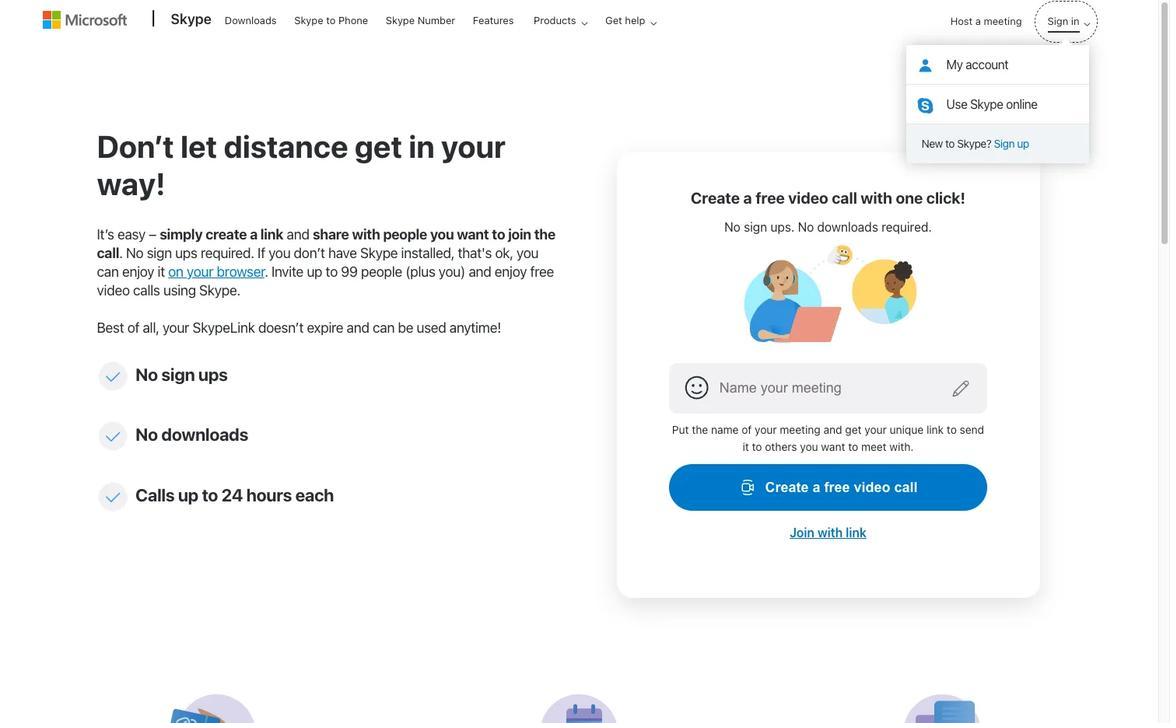 Task type: locate. For each thing, give the bounding box(es) containing it.
. no sign ups required. if you don't have skype installed, that's ok, you can enjoy it
[[97, 245, 539, 280]]

1 horizontal spatial ups
[[198, 364, 228, 385]]

expire
[[307, 320, 344, 336]]

and inside . invite up to 99 people (plus you) and enjoy free video calls using skype.
[[469, 264, 492, 280]]

free up ups.
[[756, 189, 785, 207]]

sign
[[1048, 15, 1069, 27], [994, 137, 1015, 150]]

1 vertical spatial it
[[743, 441, 749, 454]]

no left ups.
[[725, 220, 741, 234]]

1 horizontal spatial up
[[307, 264, 322, 280]]

free up join with link link
[[825, 480, 850, 496]]

can
[[97, 264, 119, 280], [373, 320, 395, 336]]

people up installed,
[[383, 226, 427, 243]]

link down the create a free video call
[[846, 526, 867, 540]]

create a free video call
[[765, 480, 918, 496]]

free down join
[[530, 264, 554, 280]]

0 horizontal spatial in
[[409, 128, 435, 164]]

skype inside menu
[[971, 97, 1004, 111]]

1 horizontal spatial downloads
[[818, 220, 879, 234]]

1 vertical spatial the
[[692, 423, 708, 436]]

want left meet
[[821, 441, 846, 454]]

downloads down create a free video call with one click! heading
[[818, 220, 879, 234]]

enjoy
[[122, 264, 154, 280], [495, 264, 527, 280]]

1 vertical spatial up
[[307, 264, 322, 280]]

required. down one
[[882, 220, 932, 234]]

1 horizontal spatial free
[[756, 189, 785, 207]]

1 horizontal spatial of
[[742, 423, 752, 436]]

no down all, at the top left of the page
[[136, 364, 158, 385]]

send
[[960, 423, 985, 436]]

link inside put the name of your meeting and get your unique link to send it to others you want to meet with.
[[927, 423, 944, 436]]

you
[[430, 226, 454, 243], [269, 245, 291, 262], [517, 245, 539, 262], [800, 441, 819, 454]]

0 vertical spatial it
[[158, 264, 165, 280]]

0 horizontal spatial sign
[[994, 137, 1015, 150]]

0 horizontal spatial ups
[[175, 245, 197, 262]]

the
[[534, 226, 556, 243], [692, 423, 708, 436]]

0 horizontal spatial it
[[158, 264, 165, 280]]

with up have on the left top
[[352, 226, 380, 243]]

of left all, at the top left of the page
[[127, 320, 139, 336]]

required. down create
[[201, 245, 254, 262]]

can inside . no sign ups required. if you don't have skype installed, that's ok, you can enjoy it
[[97, 264, 119, 280]]

no right .
[[126, 245, 144, 262]]

0 vertical spatial ups
[[175, 245, 197, 262]]

you right others
[[800, 441, 819, 454]]

1 horizontal spatial create
[[765, 480, 809, 496]]

0 vertical spatial can
[[97, 264, 119, 280]]

want inside put the name of your meeting and get your unique link to send it to others you want to meet with.
[[821, 441, 846, 454]]

a for create a free video call
[[813, 480, 821, 496]]

1 vertical spatial in
[[409, 128, 435, 164]]

1 vertical spatial sign
[[994, 137, 1015, 150]]

downloads
[[818, 220, 879, 234], [161, 424, 248, 445]]

up inside menu
[[1018, 137, 1030, 150]]

skype for skype
[[171, 11, 212, 27]]

2 horizontal spatial free
[[825, 480, 850, 496]]

people
[[383, 226, 427, 243], [361, 264, 402, 280]]

1 vertical spatial required.
[[201, 245, 254, 262]]

with inside share with people you want to join the call
[[352, 226, 380, 243]]

2 vertical spatial link
[[846, 526, 867, 540]]

0 horizontal spatial link
[[261, 226, 284, 243]]

create for create a free video call
[[765, 480, 809, 496]]

with left one
[[861, 189, 893, 207]]

skype left "phone" at the left top of page
[[294, 14, 323, 26]]

sign right skype?
[[994, 137, 1015, 150]]

create
[[691, 189, 740, 207], [765, 480, 809, 496]]

best
[[97, 320, 124, 336]]

menu bar containing my account
[[42, 2, 1117, 163]]

no right ups.
[[798, 220, 814, 234]]

skype left downloads link at the left of page
[[171, 11, 212, 27]]

of inside put the name of your meeting and get your unique link to send it to others you want to meet with.
[[742, 423, 752, 436]]

up down online
[[1018, 137, 1030, 150]]

link up if
[[261, 226, 284, 243]]

no for no sign ups
[[136, 364, 158, 385]]

0 vertical spatial with
[[861, 189, 893, 207]]

want up that's
[[457, 226, 489, 243]]

1 vertical spatial video
[[97, 283, 130, 299]]

and right expire
[[347, 320, 369, 336]]

ups inside . no sign ups required. if you don't have skype installed, that's ok, you can enjoy it
[[175, 245, 197, 262]]

1 vertical spatial can
[[373, 320, 395, 336]]

video inside button
[[854, 480, 891, 496]]

the inside share with people you want to join the call
[[534, 226, 556, 243]]

meet
[[862, 441, 887, 454]]

you up installed,
[[430, 226, 454, 243]]

video for create a free video call with one click!
[[789, 189, 829, 207]]

menu containing my account
[[906, 45, 1089, 163]]

menu
[[906, 45, 1089, 163]]

0 vertical spatial call
[[832, 189, 858, 207]]

2 vertical spatial sign
[[161, 364, 195, 385]]

call inside heading
[[832, 189, 858, 207]]

products button
[[524, 1, 601, 40]]

1 vertical spatial call
[[97, 245, 119, 262]]

enjoy up calls
[[122, 264, 154, 280]]

0 vertical spatial people
[[383, 226, 427, 243]]

in inside don't let distance get in your way!
[[409, 128, 435, 164]]

you inside share with people you want to join the call
[[430, 226, 454, 243]]

and up don't
[[287, 226, 310, 243]]

call down "it's"
[[97, 245, 119, 262]]

0 vertical spatial want
[[457, 226, 489, 243]]

1 horizontal spatial enjoy
[[495, 264, 527, 280]]

a inside menu bar
[[976, 15, 981, 27]]

1 vertical spatial with
[[352, 226, 380, 243]]

sign down –
[[147, 245, 172, 262]]

meeting up others
[[780, 423, 821, 436]]

1 vertical spatial meeting
[[780, 423, 821, 436]]

a
[[976, 15, 981, 27], [744, 189, 752, 207], [250, 226, 258, 243], [813, 480, 821, 496]]

skype right use
[[971, 97, 1004, 111]]

0 vertical spatial link
[[261, 226, 284, 243]]

create
[[206, 226, 247, 243]]

of right name
[[742, 423, 752, 436]]

free for create a free video call with one click!
[[756, 189, 785, 207]]

skypelink
[[193, 320, 255, 336]]

sign left arrow down icon
[[1048, 15, 1069, 27]]

video
[[789, 189, 829, 207], [97, 283, 130, 299], [854, 480, 891, 496]]

host a meeting
[[951, 15, 1022, 27]]

up down don't
[[307, 264, 322, 280]]

sign up no downloads
[[161, 364, 195, 385]]

video up no sign ups. no downloads required. in the right of the page
[[789, 189, 829, 207]]

1 vertical spatial people
[[361, 264, 402, 280]]

Name your meeting text field
[[669, 363, 988, 414]]

video inside heading
[[789, 189, 829, 207]]

1 horizontal spatial required.
[[882, 220, 932, 234]]

enjoy inside . no sign ups required. if you don't have skype installed, that's ok, you can enjoy it
[[122, 264, 154, 280]]

ups.
[[771, 220, 795, 234]]

1 horizontal spatial meeting
[[984, 15, 1022, 27]]

0 horizontal spatial meeting
[[780, 423, 821, 436]]

want
[[457, 226, 489, 243], [821, 441, 846, 454]]

meet now image
[[739, 245, 918, 344]]

0 horizontal spatial required.
[[201, 245, 254, 262]]

can left be
[[373, 320, 395, 336]]

name
[[711, 423, 739, 436]]

the inside put the name of your meeting and get your unique link to send it to others you want to meet with.
[[692, 423, 708, 436]]

1 vertical spatial of
[[742, 423, 752, 436]]

2 vertical spatial free
[[825, 480, 850, 496]]

people right 99
[[361, 264, 402, 280]]

0 vertical spatial free
[[756, 189, 785, 207]]

installed,
[[401, 245, 455, 262]]

1 vertical spatial sign
[[147, 245, 172, 262]]

0 horizontal spatial of
[[127, 320, 139, 336]]

1 vertical spatial link
[[927, 423, 944, 436]]

distance
[[224, 128, 348, 164]]

2 horizontal spatial video
[[854, 480, 891, 496]]

menu bar
[[42, 2, 1117, 163]]

0 horizontal spatial get
[[355, 128, 402, 164]]

call for create a free video call with one click!
[[832, 189, 858, 207]]

create inside button
[[765, 480, 809, 496]]

0 vertical spatial of
[[127, 320, 139, 336]]

no inside . no sign ups required. if you don't have skype installed, that's ok, you can enjoy it
[[126, 245, 144, 262]]

skype for skype number
[[386, 14, 415, 26]]

1 horizontal spatial it
[[743, 441, 749, 454]]

a inside heading
[[744, 189, 752, 207]]

video down meet
[[854, 480, 891, 496]]

0 horizontal spatial want
[[457, 226, 489, 243]]

a inside button
[[813, 480, 821, 496]]

get
[[606, 14, 623, 26]]

free inside button
[[825, 480, 850, 496]]

and
[[287, 226, 310, 243], [469, 264, 492, 280], [347, 320, 369, 336], [824, 423, 843, 436]]

0 vertical spatial sign
[[1048, 15, 1069, 27]]

my
[[947, 58, 963, 72]]

video inside . invite up to 99 people (plus you) and enjoy free video calls using skype.
[[97, 283, 130, 299]]

1 enjoy from the left
[[122, 264, 154, 280]]

1 horizontal spatial link
[[846, 526, 867, 540]]

sign left ups.
[[744, 220, 768, 234]]

meeting right the host
[[984, 15, 1022, 27]]

0 horizontal spatial downloads
[[161, 424, 248, 445]]

use skype online
[[947, 97, 1038, 111]]

on
[[168, 264, 184, 280]]

2 horizontal spatial call
[[895, 480, 918, 496]]

ok,
[[495, 245, 513, 262]]

0 vertical spatial the
[[534, 226, 556, 243]]

up right calls
[[178, 484, 198, 505]]

and down name your meeting 'text box'
[[824, 423, 843, 436]]

2 vertical spatial up
[[178, 484, 198, 505]]

1 vertical spatial downloads
[[161, 424, 248, 445]]

in
[[1072, 15, 1080, 27], [409, 128, 435, 164]]

1 vertical spatial ups
[[198, 364, 228, 385]]

1 vertical spatial get
[[846, 423, 862, 436]]

on your browser link
[[168, 264, 265, 280]]

host
[[951, 15, 973, 27]]

to up ok,
[[492, 226, 505, 243]]

0 vertical spatial sign
[[744, 220, 768, 234]]

.
[[119, 245, 123, 262]]

enjoy down ok,
[[495, 264, 527, 280]]

it left on
[[158, 264, 165, 280]]

1 horizontal spatial video
[[789, 189, 829, 207]]

0 horizontal spatial the
[[534, 226, 556, 243]]

1 horizontal spatial the
[[692, 423, 708, 436]]

2 vertical spatial with
[[818, 526, 843, 540]]

0 vertical spatial meeting
[[984, 15, 1022, 27]]

create inside heading
[[691, 189, 740, 207]]

with
[[861, 189, 893, 207], [352, 226, 380, 243], [818, 526, 843, 540]]

0 horizontal spatial with
[[352, 226, 380, 243]]

1 horizontal spatial in
[[1072, 15, 1080, 27]]

skype.
[[199, 283, 240, 299]]

link right unique
[[927, 423, 944, 436]]

sign for no sign ups
[[161, 364, 195, 385]]

and for link
[[287, 226, 310, 243]]

1 horizontal spatial want
[[821, 441, 846, 454]]

downloads down no sign ups
[[161, 424, 248, 445]]

no up calls
[[136, 424, 158, 445]]

free
[[756, 189, 785, 207], [530, 264, 554, 280], [825, 480, 850, 496]]

0 horizontal spatial up
[[178, 484, 198, 505]]

meeting
[[984, 15, 1022, 27], [780, 423, 821, 436]]

people inside share with people you want to join the call
[[383, 226, 427, 243]]

join
[[508, 226, 531, 243]]

ups down skypelink
[[198, 364, 228, 385]]

features link
[[466, 1, 521, 38]]

skype left number
[[386, 14, 415, 26]]

call up no sign ups. no downloads required. in the right of the page
[[832, 189, 858, 207]]

up inside . invite up to 99 people (plus you) and enjoy free video calls using skype.
[[307, 264, 322, 280]]

free inside heading
[[756, 189, 785, 207]]

to left 99
[[326, 264, 338, 280]]

you down join
[[517, 245, 539, 262]]

your inside don't let distance get in your way!
[[441, 128, 506, 164]]

2 horizontal spatial with
[[861, 189, 893, 207]]

sign in
[[1048, 15, 1080, 27]]

it left others
[[743, 441, 749, 454]]

0 vertical spatial create
[[691, 189, 740, 207]]

downloads
[[225, 14, 277, 26]]

skype
[[171, 11, 212, 27], [294, 14, 323, 26], [386, 14, 415, 26], [971, 97, 1004, 111], [360, 245, 398, 262]]

0 vertical spatial downloads
[[818, 220, 879, 234]]

2 enjoy from the left
[[495, 264, 527, 280]]

edit text image
[[952, 380, 971, 399]]

0 vertical spatial get
[[355, 128, 402, 164]]

0 horizontal spatial video
[[97, 283, 130, 299]]

you inside put the name of your meeting and get your unique link to send it to others you want to meet with.
[[800, 441, 819, 454]]

sign for no sign ups. no downloads required.
[[744, 220, 768, 234]]

1 vertical spatial want
[[821, 441, 846, 454]]

with right join
[[818, 526, 843, 540]]

1 horizontal spatial get
[[846, 423, 862, 436]]

2 vertical spatial call
[[895, 480, 918, 496]]

the right put
[[692, 423, 708, 436]]

simply
[[160, 226, 203, 243]]

to right new
[[946, 137, 955, 150]]

link
[[261, 226, 284, 243], [927, 423, 944, 436], [846, 526, 867, 540]]

0 horizontal spatial can
[[97, 264, 119, 280]]

your
[[441, 128, 506, 164], [187, 264, 214, 280], [163, 320, 189, 336], [755, 423, 777, 436], [865, 423, 887, 436]]

2 vertical spatial video
[[854, 480, 891, 496]]

0 horizontal spatial enjoy
[[122, 264, 154, 280]]

up for calls up to 24 hours each
[[178, 484, 198, 505]]

0 vertical spatial up
[[1018, 137, 1030, 150]]

1 vertical spatial create
[[765, 480, 809, 496]]

easy
[[117, 226, 145, 243]]

1 horizontal spatial call
[[832, 189, 858, 207]]

2 horizontal spatial link
[[927, 423, 944, 436]]

microsoft image
[[42, 11, 126, 29]]

video left calls
[[97, 283, 130, 299]]

new
[[922, 137, 943, 150]]

get help
[[606, 14, 646, 26]]

with inside heading
[[861, 189, 893, 207]]

2 horizontal spatial up
[[1018, 137, 1030, 150]]

required.
[[882, 220, 932, 234], [201, 245, 254, 262]]

call inside button
[[895, 480, 918, 496]]

ups
[[175, 245, 197, 262], [198, 364, 228, 385]]

0 horizontal spatial call
[[97, 245, 119, 262]]

all,
[[143, 320, 159, 336]]

skype right have on the left top
[[360, 245, 398, 262]]

1 horizontal spatial with
[[818, 526, 843, 540]]

ups down simply
[[175, 245, 197, 262]]

to left "phone" at the left top of page
[[326, 14, 336, 26]]

and down that's
[[469, 264, 492, 280]]

1 horizontal spatial sign
[[1048, 15, 1069, 27]]

skype number link
[[379, 1, 462, 38]]

0 horizontal spatial free
[[530, 264, 554, 280]]

don't let distance get in your way! main content
[[0, 50, 1159, 724]]

can down "it's"
[[97, 264, 119, 280]]

0 vertical spatial video
[[789, 189, 829, 207]]

call down with.
[[895, 480, 918, 496]]

the right join
[[534, 226, 556, 243]]

1 vertical spatial free
[[530, 264, 554, 280]]

to inside . invite up to 99 people (plus you) and enjoy free video calls using skype.
[[326, 264, 338, 280]]

it
[[158, 264, 165, 280], [743, 441, 749, 454]]

0 horizontal spatial create
[[691, 189, 740, 207]]



Task type: describe. For each thing, give the bounding box(es) containing it.
and inside put the name of your meeting and get your unique link to send it to others you want to meet with.
[[824, 423, 843, 436]]

24
[[222, 484, 243, 505]]

user image
[[918, 58, 933, 74]]

new to skype? sign up
[[922, 137, 1030, 150]]

unique
[[890, 423, 924, 436]]

be
[[398, 320, 413, 336]]

with.
[[890, 441, 914, 454]]

no downloads
[[136, 424, 248, 445]]

to left send
[[947, 423, 957, 436]]

each
[[295, 484, 334, 505]]

to left others
[[752, 441, 762, 454]]

share
[[313, 226, 349, 243]]

put
[[672, 423, 689, 436]]

click!
[[927, 189, 966, 207]]

arrow down image
[[1078, 15, 1097, 33]]

sign inside . no sign ups required. if you don't have skype installed, that's ok, you can enjoy it
[[147, 245, 172, 262]]

have
[[328, 245, 357, 262]]

want inside share with people you want to join the call
[[457, 226, 489, 243]]

best of all, your skypelink doesn't expire and can be used anytime!
[[97, 320, 501, 336]]

with for join with link
[[818, 526, 843, 540]]

99
[[341, 264, 358, 280]]

meeting inside host a meeting link
[[984, 15, 1022, 27]]

you)
[[439, 264, 466, 280]]

get help button
[[596, 1, 670, 40]]

it inside . no sign ups required. if you don't have skype installed, that's ok, you can enjoy it
[[158, 264, 165, 280]]

skype for skype to phone
[[294, 14, 323, 26]]

online
[[1007, 97, 1038, 111]]

it's
[[97, 226, 114, 243]]

products
[[534, 14, 576, 26]]

to left meet
[[849, 441, 859, 454]]

one
[[896, 189, 923, 207]]

account
[[966, 58, 1009, 72]]

enjoy inside . invite up to 99 people (plus you) and enjoy free video calls using skype.
[[495, 264, 527, 280]]

a for create a free video call with one click!
[[744, 189, 752, 207]]

to inside skype to phone link
[[326, 14, 336, 26]]

host a meeting link
[[938, 2, 1035, 42]]

way!
[[97, 165, 166, 202]]

and for you)
[[469, 264, 492, 280]]

calls
[[136, 484, 175, 505]]

calls up to 24 hours each
[[136, 484, 334, 505]]

open avatar picker image
[[685, 376, 710, 401]]

create for create a free video call with one click!
[[691, 189, 740, 207]]

create a free video call with one click! heading
[[691, 188, 966, 209]]

get inside put the name of your meeting and get your unique link to send it to others you want to meet with.
[[846, 423, 862, 436]]

it's easy – simply create a link and
[[97, 226, 313, 243]]

Open avatar picker button
[[682, 373, 713, 404]]

get inside don't let distance get in your way!
[[355, 128, 402, 164]]

hours
[[246, 484, 292, 505]]

others
[[765, 441, 797, 454]]

up for . invite up to 99 people (plus you) and enjoy free video calls using skype.
[[307, 264, 322, 280]]

don't
[[97, 128, 174, 164]]

you right if
[[269, 245, 291, 262]]

a for host a meeting
[[976, 15, 981, 27]]

to inside menu
[[946, 137, 955, 150]]

help
[[625, 14, 646, 26]]

required. inside . no sign ups required. if you don't have skype installed, that's ok, you can enjoy it
[[201, 245, 254, 262]]

skype image
[[918, 98, 933, 114]]

my account link
[[906, 45, 1089, 84]]

free for create a free video call
[[825, 480, 850, 496]]

meeting inside put the name of your meeting and get your unique link to send it to others you want to meet with.
[[780, 423, 821, 436]]

used
[[417, 320, 446, 336]]

create a free video call with one click!
[[691, 189, 966, 207]]

1 horizontal spatial can
[[373, 320, 395, 336]]

join with link link
[[790, 526, 867, 540]]

0 vertical spatial in
[[1072, 15, 1080, 27]]

don't
[[294, 245, 325, 262]]

call inside share with people you want to join the call
[[97, 245, 119, 262]]

on your browser
[[168, 264, 265, 280]]

don't let distance get in your way!
[[97, 128, 506, 202]]

(plus
[[406, 264, 436, 280]]

no sign ups. no downloads required.
[[725, 220, 932, 234]]

no sign ups
[[136, 364, 228, 385]]

free inside . invite up to 99 people (plus you) and enjoy free video calls using skype.
[[530, 264, 554, 280]]

share with people you want to join the call
[[97, 226, 556, 262]]

call for create a free video call
[[895, 480, 918, 496]]

skype to phone link
[[287, 1, 375, 38]]

skype to phone
[[294, 14, 368, 26]]

doesn't
[[258, 320, 304, 336]]

join
[[790, 526, 815, 540]]

skype link
[[163, 1, 216, 43]]

sign in link
[[1036, 2, 1097, 42]]

skype inside . no sign ups required. if you don't have skype installed, that's ok, you can enjoy it
[[360, 245, 398, 262]]

number
[[418, 14, 455, 26]]

my account
[[947, 58, 1009, 72]]

that's
[[458, 245, 492, 262]]

and for expire
[[347, 320, 369, 336]]

skype?
[[958, 137, 992, 150]]

phone
[[339, 14, 368, 26]]

. invite up to 99 people (plus you) and enjoy free video calls using skype.
[[97, 264, 554, 299]]

browser
[[217, 264, 265, 280]]

put the name of your meeting and get your unique link to send it to others you want to meet with.
[[672, 423, 985, 454]]

to inside share with people you want to join the call
[[492, 226, 505, 243]]

downloads link
[[218, 1, 284, 38]]

features
[[473, 14, 514, 26]]

calls
[[133, 283, 160, 299]]

no for no sign ups. no downloads required.
[[725, 220, 741, 234]]

using
[[163, 283, 196, 299]]

. invite
[[265, 264, 304, 280]]

skype number
[[386, 14, 455, 26]]

no for no downloads
[[136, 424, 158, 445]]

it inside put the name of your meeting and get your unique link to send it to others you want to meet with.
[[743, 441, 749, 454]]

use
[[947, 97, 968, 111]]

0 vertical spatial required.
[[882, 220, 932, 234]]

let
[[181, 128, 217, 164]]

create a free video call button
[[669, 464, 988, 511]]

join with link
[[790, 526, 867, 540]]

to left the "24"
[[202, 484, 218, 505]]

with for share with people you want to join the call
[[352, 226, 380, 243]]

if
[[258, 245, 265, 262]]

video for create a free video call
[[854, 480, 891, 496]]

–
[[149, 226, 156, 243]]

use skype online link
[[906, 85, 1089, 124]]

people inside . invite up to 99 people (plus you) and enjoy free video calls using skype.
[[361, 264, 402, 280]]



Task type: vqa. For each thing, say whether or not it's contained in the screenshot.
"GREG"
no



